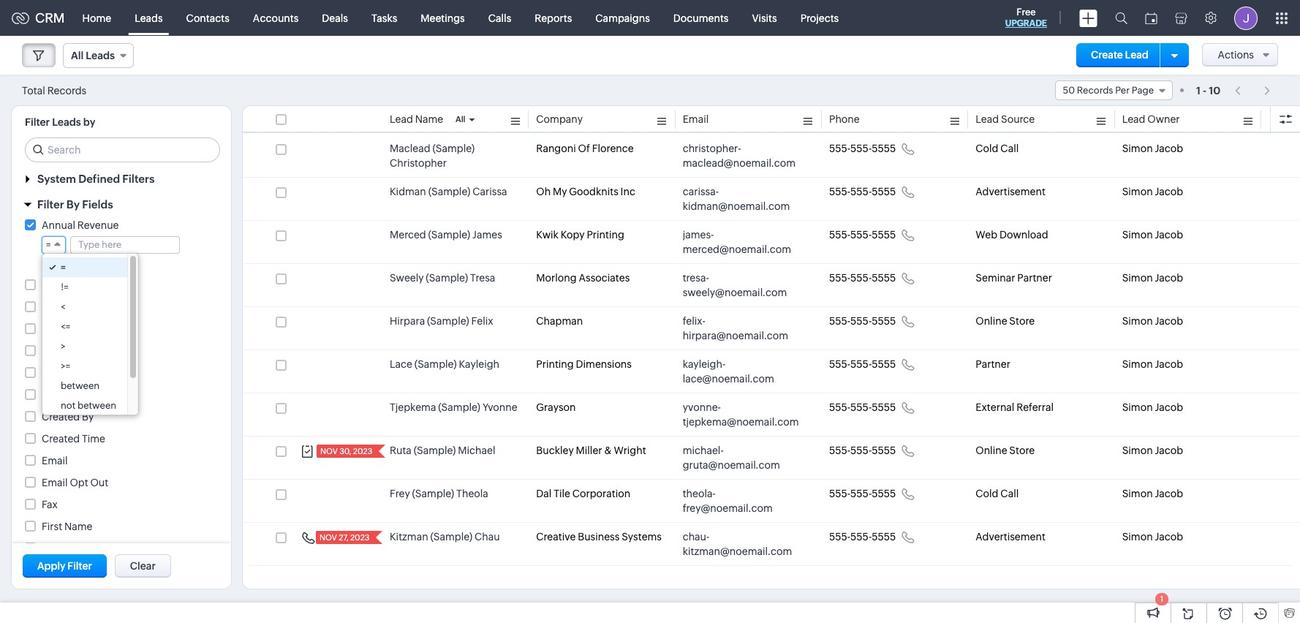 Task type: vqa. For each thing, say whether or not it's contained in the screenshot.


Task type: locate. For each thing, give the bounding box(es) containing it.
Search text field
[[26, 138, 219, 162]]

(sample) inside maclead (sample) christopher
[[433, 143, 475, 154]]

nov left 27,
[[320, 533, 337, 542]]

1 online from the top
[[976, 315, 1007, 327]]

cold call for christopher- maclead@noemail.com
[[976, 143, 1019, 154]]

0 vertical spatial cold call
[[976, 143, 1019, 154]]

1 5555 from the top
[[872, 143, 896, 154]]

0 horizontal spatial leads
[[52, 116, 81, 128]]

tresa- sweely@noemail.com
[[683, 272, 787, 298]]

converted for converted account
[[42, 323, 92, 335]]

9 simon from the top
[[1122, 488, 1153, 499]]

not between
[[61, 400, 116, 411]]

1 vertical spatial =
[[61, 262, 66, 273]]

0 vertical spatial =
[[46, 239, 51, 250]]

filter down the industry
[[67, 560, 92, 572]]

list box
[[42, 254, 138, 415]]

converted
[[42, 323, 92, 335], [42, 345, 92, 357], [42, 367, 92, 379]]

1 - 10
[[1196, 84, 1221, 96]]

0 vertical spatial store
[[1009, 315, 1035, 327]]

total
[[22, 84, 45, 96]]

1 vertical spatial name
[[64, 521, 92, 532]]

1 vertical spatial email
[[42, 455, 68, 467]]

create lead
[[1091, 49, 1149, 61]]

between inside option
[[77, 400, 116, 411]]

6 simon jacob from the top
[[1122, 358, 1183, 370]]

tresa- sweely@noemail.com link
[[683, 271, 800, 300]]

not between option
[[42, 396, 127, 415]]

search image
[[1115, 12, 1128, 24]]

kitzman@noemail.com
[[683, 546, 792, 557]]

(sample) right lace
[[415, 358, 457, 370]]

lead right 'create'
[[1125, 49, 1149, 61]]

6 5555 from the top
[[872, 358, 896, 370]]

4 555-555-5555 from the top
[[829, 272, 896, 284]]

1 store from the top
[[1009, 315, 1035, 327]]

5 555-555-5555 from the top
[[829, 315, 896, 327]]

deals link
[[310, 0, 360, 35]]

5 5555 from the top
[[872, 315, 896, 327]]

simon jacob for kayleigh- lace@noemail.com
[[1122, 358, 1183, 370]]

navigation
[[1228, 80, 1278, 101]]

0 vertical spatial online store
[[976, 315, 1035, 327]]

printing right kopy
[[587, 229, 624, 241]]

1 vertical spatial created
[[42, 433, 80, 445]]

lace
[[390, 358, 412, 370]]

tasks link
[[360, 0, 409, 35]]

company
[[536, 113, 583, 125], [42, 301, 88, 313]]

creative
[[536, 531, 576, 543]]

1 vertical spatial cold
[[976, 488, 999, 499]]

0 vertical spatial printing
[[587, 229, 624, 241]]

(sample) inside kidman (sample) carissa link
[[428, 186, 471, 197]]

0 vertical spatial email
[[683, 113, 709, 125]]

simon jacob for felix- hirpara@noemail.com
[[1122, 315, 1183, 327]]

1 vertical spatial call
[[1001, 488, 1019, 499]]

(sample) inside sweely (sample) tresa link
[[426, 272, 468, 284]]

seminar partner
[[976, 272, 1052, 284]]

(sample) inside merced (sample) james link
[[428, 229, 470, 241]]

online down seminar at the top right of page
[[976, 315, 1007, 327]]

2 advertisement from the top
[[976, 531, 1046, 543]]

0 vertical spatial leads
[[135, 12, 163, 24]]

loading image
[[89, 89, 96, 94]]

kidman (sample) carissa
[[390, 186, 507, 197]]

7 555-555-5555 from the top
[[829, 401, 896, 413]]

1 converted from the top
[[42, 323, 92, 335]]

1 vertical spatial store
[[1009, 445, 1035, 456]]

between option
[[42, 376, 127, 396]]

0 vertical spatial nov
[[320, 447, 338, 456]]

lead up maclead at the top left of the page
[[390, 113, 413, 125]]

10
[[1209, 84, 1221, 96]]

= field
[[42, 236, 66, 254]]

10 5555 from the top
[[872, 531, 896, 543]]

jacob
[[1155, 143, 1183, 154], [1155, 186, 1183, 197], [1155, 229, 1183, 241], [1155, 272, 1183, 284], [1155, 315, 1183, 327], [1155, 358, 1183, 370], [1155, 401, 1183, 413], [1155, 445, 1183, 456], [1155, 488, 1183, 499], [1155, 531, 1183, 543]]

9 555-555-5555 from the top
[[829, 488, 896, 499]]

name right "first"
[[64, 521, 92, 532]]

0 vertical spatial cold
[[976, 143, 999, 154]]

1 vertical spatial printing
[[536, 358, 574, 370]]

revenue
[[77, 219, 119, 231]]

leads right the home
[[135, 12, 163, 24]]

3 simon from the top
[[1122, 229, 1153, 241]]

lead left owner at top right
[[1122, 113, 1146, 125]]

4 jacob from the top
[[1155, 272, 1183, 284]]

0 horizontal spatial name
[[64, 521, 92, 532]]

created by
[[42, 411, 94, 423]]

rangoni of florence
[[536, 143, 634, 154]]

usd
[[42, 260, 59, 271]]

1 vertical spatial cold call
[[976, 488, 1019, 499]]

1 555-555-5555 from the top
[[829, 143, 896, 154]]

5 jacob from the top
[[1155, 315, 1183, 327]]

555-
[[829, 143, 851, 154], [851, 143, 872, 154], [829, 186, 851, 197], [851, 186, 872, 197], [829, 229, 851, 241], [851, 229, 872, 241], [829, 272, 851, 284], [851, 272, 872, 284], [829, 315, 851, 327], [851, 315, 872, 327], [829, 358, 851, 370], [851, 358, 872, 370], [829, 401, 851, 413], [851, 401, 872, 413], [829, 445, 851, 456], [851, 445, 872, 456], [829, 488, 851, 499], [851, 488, 872, 499], [829, 531, 851, 543], [851, 531, 872, 543]]

2 cold from the top
[[976, 488, 999, 499]]

= up usd
[[46, 239, 51, 250]]

printing up grayson
[[536, 358, 574, 370]]

store down external referral
[[1009, 445, 1035, 456]]

2 call from the top
[[1001, 488, 1019, 499]]

my
[[553, 186, 567, 197]]

by
[[66, 198, 80, 211], [82, 411, 94, 423]]

filter up annual
[[37, 198, 64, 211]]

printing
[[587, 229, 624, 241], [536, 358, 574, 370]]

maclead
[[390, 143, 430, 154]]

lead left source
[[976, 113, 999, 125]]

10 simon from the top
[[1122, 531, 1153, 543]]

by up annual revenue
[[66, 198, 80, 211]]

2 jacob from the top
[[1155, 186, 1183, 197]]

by for filter
[[66, 198, 80, 211]]

documents link
[[662, 0, 740, 35]]

annual
[[42, 219, 75, 231]]

between down between option
[[77, 400, 116, 411]]

5555 for felix- hirpara@noemail.com
[[872, 315, 896, 327]]

phone
[[829, 113, 860, 125]]

email up 'fax'
[[42, 477, 68, 489]]

free upgrade
[[1005, 7, 1047, 29]]

actions
[[1218, 49, 1254, 61]]

(sample) down all
[[433, 143, 475, 154]]

(sample) right ruta
[[414, 445, 456, 456]]

apply filter
[[37, 560, 92, 572]]

(sample) right frey
[[412, 488, 454, 499]]

(sample) inside lace (sample) kayleigh 'link'
[[415, 358, 457, 370]]

christopher- maclead@noemail.com
[[683, 143, 796, 169]]

name for lead name
[[415, 113, 443, 125]]

2 cold call from the top
[[976, 488, 1019, 499]]

0 vertical spatial filter
[[25, 116, 50, 128]]

3 555-555-5555 from the top
[[829, 229, 896, 241]]

row group containing maclead (sample) christopher
[[243, 135, 1300, 566]]

1 horizontal spatial partner
[[1017, 272, 1052, 284]]

(sample) inside tjepkema (sample) yvonne link
[[438, 401, 481, 413]]

= for =
[[46, 239, 51, 250]]

0 vertical spatial between
[[61, 380, 100, 391]]

555-555-5555 for tresa- sweely@noemail.com
[[829, 272, 896, 284]]

company up rangoni
[[536, 113, 583, 125]]

(sample) inside hirpara (sample) felix link
[[427, 315, 469, 327]]

6 555-555-5555 from the top
[[829, 358, 896, 370]]

profile element
[[1226, 0, 1267, 35]]

7 5555 from the top
[[872, 401, 896, 413]]

(sample) down maclead (sample) christopher link
[[428, 186, 471, 197]]

call for theola- frey@noemail.com
[[1001, 488, 1019, 499]]

email down created time
[[42, 455, 68, 467]]

1 simon jacob from the top
[[1122, 143, 1183, 154]]

= right usd
[[61, 262, 66, 273]]

nov for kitzman
[[320, 533, 337, 542]]

(sample) for michael
[[414, 445, 456, 456]]

chau- kitzman@noemail.com
[[683, 531, 792, 557]]

maclead@noemail.com
[[683, 157, 796, 169]]

= inside field
[[46, 239, 51, 250]]

2023 right 30, on the left of the page
[[353, 447, 372, 456]]

filter by fields
[[37, 198, 113, 211]]

1 call from the top
[[1001, 143, 1019, 154]]

(sample) inside 'kitzman (sample) chau' link
[[430, 531, 473, 543]]

store
[[1009, 315, 1035, 327], [1009, 445, 1035, 456]]

8 555-555-5555 from the top
[[829, 445, 896, 456]]

kitzman (sample) chau
[[390, 531, 500, 543]]

2 simon from the top
[[1122, 186, 1153, 197]]

chau-
[[683, 531, 710, 543]]

1 vertical spatial filter
[[37, 198, 64, 211]]

kitzman
[[390, 531, 428, 543]]

partner up 'external'
[[976, 358, 1011, 370]]

partner right seminar at the top right of page
[[1017, 272, 1052, 284]]

simon
[[1122, 143, 1153, 154], [1122, 186, 1153, 197], [1122, 229, 1153, 241], [1122, 272, 1153, 284], [1122, 315, 1153, 327], [1122, 358, 1153, 370], [1122, 401, 1153, 413], [1122, 445, 1153, 456], [1122, 488, 1153, 499], [1122, 531, 1153, 543]]

1 horizontal spatial company
[[536, 113, 583, 125]]

0 horizontal spatial printing
[[536, 358, 574, 370]]

1 vertical spatial online store
[[976, 445, 1035, 456]]

1 vertical spatial 2023
[[350, 533, 370, 542]]

external referral
[[976, 401, 1054, 413]]

external
[[976, 401, 1015, 413]]

merced
[[390, 229, 426, 241]]

logo image
[[12, 12, 29, 24]]

0 vertical spatial company
[[536, 113, 583, 125]]

0 horizontal spatial by
[[66, 198, 80, 211]]

time
[[82, 433, 105, 445]]

cold for christopher- maclead@noemail.com
[[976, 143, 999, 154]]

name left all
[[415, 113, 443, 125]]

1 vertical spatial by
[[82, 411, 94, 423]]

(sample) for theola
[[412, 488, 454, 499]]

web
[[976, 229, 998, 241]]

9 5555 from the top
[[872, 488, 896, 499]]

9 simon jacob from the top
[[1122, 488, 1183, 499]]

kidman
[[390, 186, 426, 197]]

= inside the = !=
[[61, 262, 66, 273]]

1 horizontal spatial by
[[82, 411, 94, 423]]

filter inside button
[[67, 560, 92, 572]]

email up christopher-
[[683, 113, 709, 125]]

simon jacob
[[1122, 143, 1183, 154], [1122, 186, 1183, 197], [1122, 229, 1183, 241], [1122, 272, 1183, 284], [1122, 315, 1183, 327], [1122, 358, 1183, 370], [1122, 401, 1183, 413], [1122, 445, 1183, 456], [1122, 488, 1183, 499], [1122, 531, 1183, 543]]

fields
[[82, 198, 113, 211]]

5 simon jacob from the top
[[1122, 315, 1183, 327]]

0 vertical spatial advertisement
[[976, 186, 1046, 197]]

0 vertical spatial call
[[1001, 143, 1019, 154]]

filter down total
[[25, 116, 50, 128]]

6 simon from the top
[[1122, 358, 1153, 370]]

< option
[[42, 297, 127, 317]]

company up "<="
[[42, 301, 88, 313]]

555-555-5555 for kayleigh- lace@noemail.com
[[829, 358, 896, 370]]

(sample) inside frey (sample) theola link
[[412, 488, 454, 499]]

simon for felix- hirpara@noemail.com
[[1122, 315, 1153, 327]]

simon for theola- frey@noemail.com
[[1122, 488, 1153, 499]]

3 converted from the top
[[42, 367, 92, 379]]

(sample) left the tresa
[[426, 272, 468, 284]]

online store down external referral
[[976, 445, 1035, 456]]

online store down seminar partner
[[976, 315, 1035, 327]]

(sample) left chau
[[430, 531, 473, 543]]

(sample) left the "felix"
[[427, 315, 469, 327]]

store down seminar partner
[[1009, 315, 1035, 327]]

clear
[[130, 560, 156, 572]]

2 simon jacob from the top
[[1122, 186, 1183, 197]]

jacob for theola- frey@noemail.com
[[1155, 488, 1183, 499]]

nov left 30, on the left of the page
[[320, 447, 338, 456]]

lead inside "create lead" button
[[1125, 49, 1149, 61]]

christopher
[[390, 157, 447, 169]]

2 converted from the top
[[42, 345, 92, 357]]

0 vertical spatial by
[[66, 198, 80, 211]]

1 simon from the top
[[1122, 143, 1153, 154]]

(sample) left james
[[428, 229, 470, 241]]

created down created by
[[42, 433, 80, 445]]

2 5555 from the top
[[872, 186, 896, 197]]

0 horizontal spatial company
[[42, 301, 88, 313]]

upgrade
[[1005, 18, 1047, 29]]

0 vertical spatial 2023
[[353, 447, 372, 456]]

michael
[[458, 445, 495, 456]]

leads left by
[[52, 116, 81, 128]]

= for = !=
[[61, 262, 66, 273]]

frey
[[390, 488, 410, 499]]

2 vertical spatial filter
[[67, 560, 92, 572]]

5555 for kayleigh- lace@noemail.com
[[872, 358, 896, 370]]

2 vertical spatial email
[[42, 477, 68, 489]]

simon for yvonne- tjepkema@noemail.com
[[1122, 401, 1153, 413]]

7 simon from the top
[[1122, 401, 1153, 413]]

chau
[[475, 531, 500, 543]]

(sample) for kayleigh
[[415, 358, 457, 370]]

by inside dropdown button
[[66, 198, 80, 211]]

0 vertical spatial converted
[[42, 323, 92, 335]]

row group
[[243, 135, 1300, 566]]

filter
[[25, 116, 50, 128], [37, 198, 64, 211], [67, 560, 92, 572]]

by for created
[[82, 411, 94, 423]]

(sample) left yvonne
[[438, 401, 481, 413]]

calls link
[[477, 0, 523, 35]]

rangoni
[[536, 143, 576, 154]]

online down 'external'
[[976, 445, 1007, 456]]

1 online store from the top
[[976, 315, 1035, 327]]

9 jacob from the top
[[1155, 488, 1183, 499]]

1 vertical spatial leads
[[52, 116, 81, 128]]

kopy
[[561, 229, 585, 241]]

1 vertical spatial online
[[976, 445, 1007, 456]]

created down "country"
[[42, 411, 80, 423]]

3 jacob from the top
[[1155, 229, 1183, 241]]

1 horizontal spatial name
[[415, 113, 443, 125]]

jacob for yvonne- tjepkema@noemail.com
[[1155, 401, 1183, 413]]

campaigns
[[595, 12, 650, 24]]

3 simon jacob from the top
[[1122, 229, 1183, 241]]

simon for james- merced@noemail.com
[[1122, 229, 1153, 241]]

3 5555 from the top
[[872, 229, 896, 241]]

1 vertical spatial advertisement
[[976, 531, 1046, 543]]

0 vertical spatial created
[[42, 411, 80, 423]]

web download
[[976, 229, 1048, 241]]

by up time
[[82, 411, 94, 423]]

0 vertical spatial online
[[976, 315, 1007, 327]]

created for created by
[[42, 411, 80, 423]]

inc
[[621, 186, 635, 197]]

30,
[[339, 447, 351, 456]]

systems
[[622, 531, 662, 543]]

6 jacob from the top
[[1155, 358, 1183, 370]]

1 horizontal spatial =
[[61, 262, 66, 273]]

jacob for christopher- maclead@noemail.com
[[1155, 143, 1183, 154]]

lead for lead name
[[390, 113, 413, 125]]

7 simon jacob from the top
[[1122, 401, 1183, 413]]

1 created from the top
[[42, 411, 80, 423]]

2 vertical spatial converted
[[42, 367, 92, 379]]

5 simon from the top
[[1122, 315, 1153, 327]]

between down converted deal
[[61, 380, 100, 391]]

tile
[[554, 488, 570, 499]]

1 vertical spatial partner
[[976, 358, 1011, 370]]

frey@noemail.com
[[683, 502, 773, 514]]

jacob for felix- hirpara@noemail.com
[[1155, 315, 1183, 327]]

2 555-555-5555 from the top
[[829, 186, 896, 197]]

simon jacob for yvonne- tjepkema@noemail.com
[[1122, 401, 1183, 413]]

ruta (sample) michael link
[[390, 443, 495, 458]]

0 horizontal spatial =
[[46, 239, 51, 250]]

8 simon jacob from the top
[[1122, 445, 1183, 456]]

(sample) for carissa
[[428, 186, 471, 197]]

1 vertical spatial converted
[[42, 345, 92, 357]]

name for first name
[[64, 521, 92, 532]]

= option
[[42, 257, 127, 277]]

5555 for theola- frey@noemail.com
[[872, 488, 896, 499]]

filter inside dropdown button
[[37, 198, 64, 211]]

(sample) inside ruta (sample) michael link
[[414, 445, 456, 456]]

7 jacob from the top
[[1155, 401, 1183, 413]]

1 jacob from the top
[[1155, 143, 1183, 154]]

1 vertical spatial nov
[[320, 533, 337, 542]]

filter by fields button
[[12, 192, 231, 217]]

(sample)
[[433, 143, 475, 154], [428, 186, 471, 197], [428, 229, 470, 241], [426, 272, 468, 284], [427, 315, 469, 327], [415, 358, 457, 370], [438, 401, 481, 413], [414, 445, 456, 456], [412, 488, 454, 499], [430, 531, 473, 543]]

account
[[94, 323, 135, 335]]

2 created from the top
[[42, 433, 80, 445]]

4 simon from the top
[[1122, 272, 1153, 284]]

4 simon jacob from the top
[[1122, 272, 1183, 284]]

lace@noemail.com
[[683, 373, 774, 385]]

4 5555 from the top
[[872, 272, 896, 284]]

2023 right 27,
[[350, 533, 370, 542]]

frey (sample) theola
[[390, 488, 488, 499]]

1 vertical spatial between
[[77, 400, 116, 411]]

1 cold from the top
[[976, 143, 999, 154]]

cold call for theola- frey@noemail.com
[[976, 488, 1019, 499]]

0 vertical spatial name
[[415, 113, 443, 125]]

morlong associates
[[536, 272, 630, 284]]

1 cold call from the top
[[976, 143, 1019, 154]]

simon jacob for james- merced@noemail.com
[[1122, 229, 1183, 241]]

filter leads by
[[25, 116, 95, 128]]

country
[[42, 389, 81, 401]]

converted for converted contact
[[42, 345, 92, 357]]



Task type: describe. For each thing, give the bounding box(es) containing it.
all
[[456, 115, 466, 124]]

between inside option
[[61, 380, 100, 391]]

10 simon jacob from the top
[[1122, 531, 1183, 543]]

simon jacob for tresa- sweely@noemail.com
[[1122, 272, 1183, 284]]

search element
[[1106, 0, 1136, 36]]

(sample) for james
[[428, 229, 470, 241]]

simon jacob for theola- frey@noemail.com
[[1122, 488, 1183, 499]]

(sample) for chau
[[430, 531, 473, 543]]

jacob for kayleigh- lace@noemail.com
[[1155, 358, 1183, 370]]

carissa
[[473, 186, 507, 197]]

goodknits
[[569, 186, 619, 197]]

call for christopher- maclead@noemail.com
[[1001, 143, 1019, 154]]

created for created time
[[42, 433, 80, 445]]

referral
[[1017, 401, 1054, 413]]

carissa-
[[683, 186, 719, 197]]

0 vertical spatial partner
[[1017, 272, 1052, 284]]

yvonne-
[[683, 401, 721, 413]]

carissa- kidman@noemail.com link
[[683, 184, 800, 214]]

maclead (sample) christopher
[[390, 143, 475, 169]]

filter for filter by fields
[[37, 198, 64, 211]]

simon for kayleigh- lace@noemail.com
[[1122, 358, 1153, 370]]

chapman
[[536, 315, 583, 327]]

10 555-555-5555 from the top
[[829, 531, 896, 543]]

total records
[[22, 84, 86, 96]]

>
[[61, 341, 66, 352]]

converted deal
[[42, 367, 116, 379]]

profile image
[[1234, 6, 1258, 30]]

2 store from the top
[[1009, 445, 1035, 456]]

<= option
[[42, 317, 127, 336]]

fax
[[42, 499, 58, 510]]

converted for converted deal
[[42, 367, 92, 379]]

documents
[[673, 12, 729, 24]]

2023 for kitzman (sample) chau
[[350, 533, 370, 542]]

contact
[[94, 345, 133, 357]]

(sample) for christopher
[[433, 143, 475, 154]]

simon jacob for carissa- kidman@noemail.com
[[1122, 186, 1183, 197]]

555-555-5555 for theola- frey@noemail.com
[[829, 488, 896, 499]]

kayleigh- lace@noemail.com link
[[683, 357, 800, 386]]

2 online from the top
[[976, 445, 1007, 456]]

5555 for christopher- maclead@noemail.com
[[872, 143, 896, 154]]

dimensions
[[576, 358, 632, 370]]

crm
[[35, 10, 65, 26]]

tasks
[[371, 12, 397, 24]]

tjepkema
[[390, 401, 436, 413]]

projects link
[[789, 0, 851, 35]]

!= option
[[42, 277, 127, 297]]

carissa- kidman@noemail.com
[[683, 186, 790, 212]]

not
[[61, 400, 76, 411]]

ruta (sample) michael
[[390, 445, 495, 456]]

simon for carissa- kidman@noemail.com
[[1122, 186, 1153, 197]]

555-555-5555 for carissa- kidman@noemail.com
[[829, 186, 896, 197]]

created time
[[42, 433, 105, 445]]

oh my goodknits inc
[[536, 186, 635, 197]]

christopher- maclead@noemail.com link
[[683, 141, 800, 170]]

> option
[[42, 336, 127, 356]]

cold for theola- frey@noemail.com
[[976, 488, 999, 499]]

creative business systems
[[536, 531, 662, 543]]

tresa-
[[683, 272, 709, 284]]

felix- hirpara@noemail.com
[[683, 315, 788, 342]]

meetings
[[421, 12, 465, 24]]

contacts link
[[174, 0, 241, 35]]

by
[[83, 116, 95, 128]]

leads link
[[123, 0, 174, 35]]

1 vertical spatial company
[[42, 301, 88, 313]]

>= option
[[42, 356, 127, 376]]

corporation
[[572, 488, 631, 499]]

home
[[82, 12, 111, 24]]

buckley miller & wright
[[536, 445, 646, 456]]

8 simon from the top
[[1122, 445, 1153, 456]]

jacob for james- merced@noemail.com
[[1155, 229, 1183, 241]]

lead for lead owner
[[1122, 113, 1146, 125]]

nov 27, 2023
[[320, 533, 370, 542]]

felix-
[[683, 315, 706, 327]]

555-555-5555 for felix- hirpara@noemail.com
[[829, 315, 896, 327]]

lead for lead source
[[976, 113, 999, 125]]

create lead button
[[1076, 43, 1163, 67]]

create
[[1091, 49, 1123, 61]]

theola-
[[683, 488, 716, 499]]

5555 for tresa- sweely@noemail.com
[[872, 272, 896, 284]]

michael- gruta@noemail.com link
[[683, 443, 800, 472]]

printing dimensions
[[536, 358, 632, 370]]

morlong
[[536, 272, 577, 284]]

nov for ruta
[[320, 447, 338, 456]]

lead owner
[[1122, 113, 1180, 125]]

2 online store from the top
[[976, 445, 1035, 456]]

555-555-5555 for yvonne- tjepkema@noemail.com
[[829, 401, 896, 413]]

simon for tresa- sweely@noemail.com
[[1122, 272, 1153, 284]]

simon for christopher- maclead@noemail.com
[[1122, 143, 1153, 154]]

apply
[[37, 560, 65, 572]]

jacob for carissa- kidman@noemail.com
[[1155, 186, 1183, 197]]

(sample) for felix
[[427, 315, 469, 327]]

8 jacob from the top
[[1155, 445, 1183, 456]]

555-555-5555 for christopher- maclead@noemail.com
[[829, 143, 896, 154]]

felix
[[471, 315, 493, 327]]

list box containing =
[[42, 254, 138, 415]]

opt
[[70, 477, 88, 489]]

kidman (sample) carissa link
[[390, 184, 507, 199]]

maclead (sample) christopher link
[[390, 141, 522, 170]]

!=
[[61, 282, 69, 293]]

oh
[[536, 186, 551, 197]]

2023 for ruta (sample) michael
[[353, 447, 372, 456]]

merced@noemail.com
[[683, 244, 791, 255]]

james- merced@noemail.com
[[683, 229, 791, 255]]

yvonne
[[483, 401, 518, 413]]

source
[[1001, 113, 1035, 125]]

(sample) for tresa
[[426, 272, 468, 284]]

sweely (sample) tresa link
[[390, 271, 495, 285]]

chau- kitzman@noemail.com link
[[683, 529, 800, 559]]

1 horizontal spatial printing
[[587, 229, 624, 241]]

visits link
[[740, 0, 789, 35]]

jacob for tresa- sweely@noemail.com
[[1155, 272, 1183, 284]]

michael-
[[683, 445, 724, 456]]

0 horizontal spatial partner
[[976, 358, 1011, 370]]

meetings link
[[409, 0, 477, 35]]

8 5555 from the top
[[872, 445, 896, 456]]

-
[[1203, 84, 1207, 96]]

5555 for yvonne- tjepkema@noemail.com
[[872, 401, 896, 413]]

tjepkema (sample) yvonne link
[[390, 400, 518, 415]]

james
[[472, 229, 502, 241]]

filter for filter leads by
[[25, 116, 50, 128]]

home link
[[71, 0, 123, 35]]

27,
[[339, 533, 349, 542]]

1 advertisement from the top
[[976, 186, 1046, 197]]

simon jacob for christopher- maclead@noemail.com
[[1122, 143, 1183, 154]]

seminar
[[976, 272, 1015, 284]]

contacts
[[186, 12, 230, 24]]

5555 for james- merced@noemail.com
[[872, 229, 896, 241]]

theola- frey@noemail.com link
[[683, 486, 800, 516]]

1 horizontal spatial leads
[[135, 12, 163, 24]]

grayson
[[536, 401, 576, 413]]

industry
[[42, 543, 81, 554]]

felix- hirpara@noemail.com link
[[683, 314, 800, 343]]

calendar image
[[1145, 12, 1158, 24]]

&
[[604, 445, 612, 456]]

miller
[[576, 445, 602, 456]]

10 jacob from the top
[[1155, 531, 1183, 543]]

555-555-5555 for james- merced@noemail.com
[[829, 229, 896, 241]]

yvonne- tjepkema@noemail.com link
[[683, 400, 800, 429]]

theola- frey@noemail.com
[[683, 488, 773, 514]]

hirpara@noemail.com
[[683, 330, 788, 342]]

nov 30, 2023 link
[[317, 445, 374, 458]]

deal
[[94, 367, 116, 379]]

5555 for carissa- kidman@noemail.com
[[872, 186, 896, 197]]

james- merced@noemail.com link
[[683, 227, 800, 257]]

lace (sample) kayleigh
[[390, 358, 500, 370]]

(sample) for yvonne
[[438, 401, 481, 413]]

Type here text field
[[71, 237, 179, 253]]



